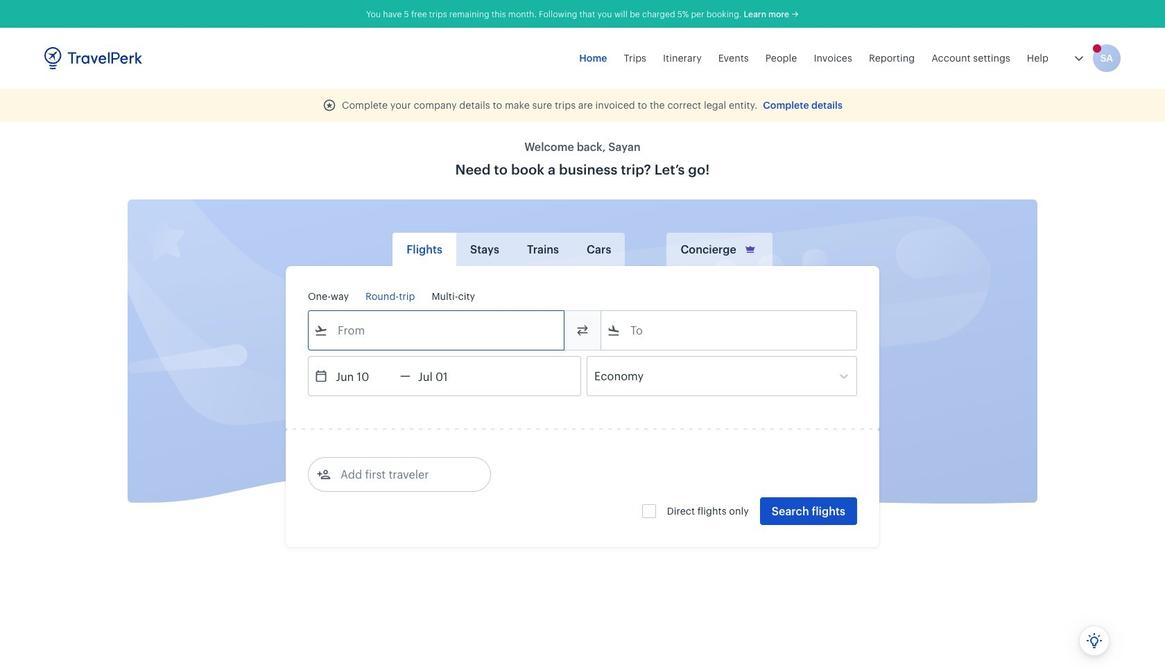 Task type: vqa. For each thing, say whether or not it's contained in the screenshot.
the From Search Box
yes



Task type: locate. For each thing, give the bounding box(es) containing it.
Return text field
[[410, 357, 483, 396]]



Task type: describe. For each thing, give the bounding box(es) containing it.
From search field
[[328, 320, 546, 342]]

To search field
[[621, 320, 838, 342]]

Add first traveler search field
[[331, 464, 475, 486]]

Depart text field
[[328, 357, 400, 396]]



